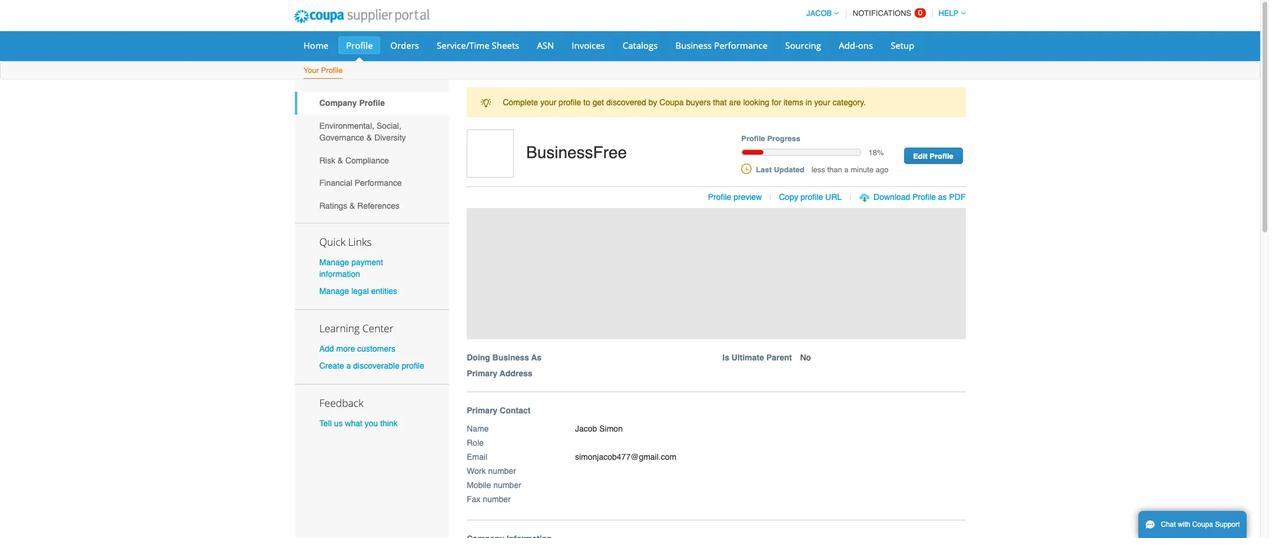 Task type: describe. For each thing, give the bounding box(es) containing it.
complete your profile to get discovered by coupa buyers that are looking for items in your category.
[[503, 98, 866, 107]]

asn link
[[529, 36, 562, 54]]

0 vertical spatial number
[[488, 467, 516, 476]]

think
[[380, 419, 398, 429]]

invoices
[[572, 39, 605, 51]]

with
[[1178, 521, 1190, 529]]

links
[[348, 235, 372, 249]]

environmental, social, governance & diversity link
[[295, 115, 449, 149]]

financial performance link
[[295, 172, 449, 195]]

by
[[648, 98, 657, 107]]

add-ons
[[839, 39, 873, 51]]

catalogs link
[[615, 36, 665, 54]]

18%
[[868, 148, 884, 157]]

setup
[[891, 39, 914, 51]]

risk & compliance link
[[295, 149, 449, 172]]

less than a minute ago
[[812, 165, 889, 174]]

complete
[[503, 98, 538, 107]]

category.
[[833, 98, 866, 107]]

payment
[[351, 258, 383, 267]]

doing business as
[[467, 353, 542, 362]]

simonjacob477@gmail.com
[[575, 452, 676, 462]]

more
[[336, 344, 355, 354]]

profile link
[[338, 36, 380, 54]]

sourcing
[[785, 39, 821, 51]]

home link
[[296, 36, 336, 54]]

add-
[[839, 39, 858, 51]]

items
[[784, 98, 803, 107]]

profile inside the copy profile url button
[[801, 193, 823, 202]]

add-ons link
[[831, 36, 881, 54]]

performance for business performance
[[714, 39, 768, 51]]

performance for financial performance
[[355, 179, 402, 188]]

profile down coupa supplier portal image on the left top
[[346, 39, 373, 51]]

copy
[[779, 193, 798, 202]]

discoverable
[[353, 362, 399, 371]]

risk
[[319, 156, 335, 165]]

profile preview
[[708, 193, 762, 202]]

simon
[[599, 424, 623, 434]]

tell us what you think button
[[319, 418, 398, 430]]

quick links
[[319, 235, 372, 249]]

jacob simon
[[575, 424, 623, 434]]

progress
[[767, 134, 800, 143]]

in
[[806, 98, 812, 107]]

are
[[729, 98, 741, 107]]

service/time
[[437, 39, 490, 51]]

service/time sheets link
[[429, 36, 527, 54]]

governance
[[319, 133, 364, 142]]

as
[[938, 193, 947, 202]]

1 vertical spatial number
[[493, 481, 521, 490]]

primary contact
[[467, 406, 530, 415]]

parent
[[766, 353, 792, 362]]

2 your from the left
[[814, 98, 830, 107]]

edit
[[913, 152, 928, 161]]

profile inside 'link'
[[321, 66, 343, 75]]

social,
[[377, 121, 401, 131]]

notifications
[[853, 9, 911, 18]]

customers
[[357, 344, 395, 354]]

last updated
[[756, 165, 804, 174]]

primary address
[[467, 369, 532, 378]]

minute
[[851, 165, 874, 174]]

chat with coupa support
[[1161, 521, 1240, 529]]

mobile
[[467, 481, 491, 490]]

tell us what you think
[[319, 419, 398, 429]]

pdf
[[949, 193, 966, 202]]

0
[[918, 8, 922, 17]]

references
[[357, 201, 399, 211]]

support
[[1215, 521, 1240, 529]]

manage for manage legal entities
[[319, 287, 349, 296]]

fax
[[467, 495, 481, 504]]

manage payment information link
[[319, 258, 383, 279]]

chat
[[1161, 521, 1176, 529]]

last
[[756, 165, 772, 174]]

service/time sheets
[[437, 39, 519, 51]]

diversity
[[374, 133, 406, 142]]

financial performance
[[319, 179, 402, 188]]

business inside "banner"
[[492, 353, 529, 362]]

businessfree banner
[[463, 130, 978, 392]]

center
[[362, 321, 394, 335]]

orders link
[[383, 36, 427, 54]]



Task type: vqa. For each thing, say whether or not it's contained in the screenshot.
View related to Scale Masterclass with Allison Maslan of Pinnacle Global Network
no



Task type: locate. For each thing, give the bounding box(es) containing it.
sheets
[[492, 39, 519, 51]]

0 vertical spatial &
[[367, 133, 372, 142]]

1 vertical spatial primary
[[467, 406, 497, 415]]

1 horizontal spatial &
[[350, 201, 355, 211]]

help link
[[933, 9, 966, 18]]

0 vertical spatial performance
[[714, 39, 768, 51]]

& for references
[[350, 201, 355, 211]]

a
[[844, 165, 849, 174], [346, 362, 351, 371]]

1 vertical spatial manage
[[319, 287, 349, 296]]

profile preview link
[[708, 193, 762, 202]]

manage down information
[[319, 287, 349, 296]]

& right risk
[[338, 156, 343, 165]]

add
[[319, 344, 334, 354]]

feedback
[[319, 396, 363, 410]]

your right in
[[814, 98, 830, 107]]

your right complete
[[540, 98, 556, 107]]

looking
[[743, 98, 769, 107]]

& for compliance
[[338, 156, 343, 165]]

1 horizontal spatial profile
[[559, 98, 581, 107]]

manage inside manage payment information
[[319, 258, 349, 267]]

manage
[[319, 258, 349, 267], [319, 287, 349, 296]]

1 vertical spatial coupa
[[1192, 521, 1213, 529]]

1 vertical spatial profile
[[801, 193, 823, 202]]

navigation containing notifications 0
[[801, 2, 966, 25]]

0 horizontal spatial performance
[[355, 179, 402, 188]]

profile inside button
[[912, 193, 936, 202]]

entities
[[371, 287, 397, 296]]

name
[[467, 424, 489, 434]]

company profile link
[[295, 92, 449, 115]]

profile left to
[[559, 98, 581, 107]]

complete your profile to get discovered by coupa buyers that are looking for items in your category. alert
[[467, 88, 966, 117]]

learning
[[319, 321, 360, 335]]

1 vertical spatial business
[[492, 353, 529, 362]]

1 vertical spatial &
[[338, 156, 343, 165]]

number right "mobile"
[[493, 481, 521, 490]]

environmental,
[[319, 121, 374, 131]]

download profile as pdf
[[874, 193, 966, 202]]

home
[[303, 39, 328, 51]]

quick
[[319, 235, 345, 249]]

catalogs
[[623, 39, 658, 51]]

edit profile link
[[904, 148, 963, 164]]

company profile
[[319, 98, 385, 108]]

1 horizontal spatial jacob
[[806, 9, 832, 18]]

business inside 'link'
[[675, 39, 712, 51]]

manage legal entities
[[319, 287, 397, 296]]

business right catalogs link
[[675, 39, 712, 51]]

orders
[[390, 39, 419, 51]]

jacob up sourcing
[[806, 9, 832, 18]]

0 horizontal spatial a
[[346, 362, 351, 371]]

2 vertical spatial &
[[350, 201, 355, 211]]

1 vertical spatial jacob
[[575, 424, 597, 434]]

0 vertical spatial coupa
[[659, 98, 684, 107]]

2 manage from the top
[[319, 287, 349, 296]]

& right the ratings
[[350, 201, 355, 211]]

0 vertical spatial primary
[[467, 369, 497, 378]]

coupa
[[659, 98, 684, 107], [1192, 521, 1213, 529]]

business performance
[[675, 39, 768, 51]]

2 horizontal spatial &
[[367, 133, 372, 142]]

coupa right by
[[659, 98, 684, 107]]

us
[[334, 419, 343, 429]]

risk & compliance
[[319, 156, 389, 165]]

email
[[467, 452, 487, 462]]

jacob link
[[801, 9, 839, 18]]

profile left url
[[801, 193, 823, 202]]

2 primary from the top
[[467, 406, 497, 415]]

2 vertical spatial profile
[[402, 362, 424, 371]]

0 horizontal spatial jacob
[[575, 424, 597, 434]]

role
[[467, 438, 484, 448]]

preview
[[734, 193, 762, 202]]

1 primary from the top
[[467, 369, 497, 378]]

primary for primary contact
[[467, 406, 497, 415]]

business
[[675, 39, 712, 51], [492, 353, 529, 362]]

invoices link
[[564, 36, 613, 54]]

profile left the as
[[912, 193, 936, 202]]

legal
[[351, 287, 369, 296]]

sourcing link
[[778, 36, 829, 54]]

ago
[[876, 165, 889, 174]]

help
[[939, 9, 959, 18]]

updated
[[774, 165, 804, 174]]

information
[[319, 269, 360, 279]]

profile right edit
[[930, 152, 953, 161]]

contact
[[500, 406, 530, 415]]

2 horizontal spatial profile
[[801, 193, 823, 202]]

work
[[467, 467, 486, 476]]

ratings & references link
[[295, 195, 449, 217]]

compliance
[[345, 156, 389, 165]]

manage for manage payment information
[[319, 258, 349, 267]]

ultimate
[[732, 353, 764, 362]]

1 horizontal spatial coupa
[[1192, 521, 1213, 529]]

businessfree
[[526, 143, 627, 162]]

1 manage from the top
[[319, 258, 349, 267]]

manage up information
[[319, 258, 349, 267]]

businessfree image
[[467, 130, 514, 178]]

1 horizontal spatial business
[[675, 39, 712, 51]]

performance
[[714, 39, 768, 51], [355, 179, 402, 188]]

jacob for jacob
[[806, 9, 832, 18]]

profile right your
[[321, 66, 343, 75]]

company
[[319, 98, 357, 108]]

number right work
[[488, 467, 516, 476]]

add more customers
[[319, 344, 395, 354]]

primary inside businessfree "banner"
[[467, 369, 497, 378]]

doing
[[467, 353, 490, 362]]

jacob for jacob simon
[[575, 424, 597, 434]]

0 vertical spatial a
[[844, 165, 849, 174]]

1 horizontal spatial your
[[814, 98, 830, 107]]

profile left 'preview'
[[708, 193, 731, 202]]

1 vertical spatial a
[[346, 362, 351, 371]]

add more customers link
[[319, 344, 395, 354]]

create
[[319, 362, 344, 371]]

2 vertical spatial number
[[483, 495, 511, 504]]

0 horizontal spatial coupa
[[659, 98, 684, 107]]

coupa inside chat with coupa support button
[[1192, 521, 1213, 529]]

coupa supplier portal image
[[286, 2, 437, 31]]

background image
[[467, 208, 966, 339]]

a right create
[[346, 362, 351, 371]]

copy profile url
[[779, 193, 842, 202]]

business performance link
[[668, 36, 775, 54]]

chat with coupa support button
[[1138, 512, 1247, 539]]

coupa right with
[[1192, 521, 1213, 529]]

a right than
[[844, 165, 849, 174]]

primary for primary address
[[467, 369, 497, 378]]

less
[[812, 165, 825, 174]]

profile progress
[[741, 134, 800, 143]]

1 horizontal spatial a
[[844, 165, 849, 174]]

your profile link
[[303, 64, 343, 79]]

0 vertical spatial manage
[[319, 258, 349, 267]]

profile up social,
[[359, 98, 385, 108]]

0 horizontal spatial your
[[540, 98, 556, 107]]

jacob inside navigation
[[806, 9, 832, 18]]

coupa inside complete your profile to get discovered by coupa buyers that are looking for items in your category. alert
[[659, 98, 684, 107]]

1 vertical spatial performance
[[355, 179, 402, 188]]

0 vertical spatial business
[[675, 39, 712, 51]]

manage legal entities link
[[319, 287, 397, 296]]

learning center
[[319, 321, 394, 335]]

asn
[[537, 39, 554, 51]]

profile inside complete your profile to get discovered by coupa buyers that are looking for items in your category. alert
[[559, 98, 581, 107]]

financial
[[319, 179, 352, 188]]

buyers
[[686, 98, 711, 107]]

0 horizontal spatial profile
[[402, 362, 424, 371]]

performance up the are
[[714, 39, 768, 51]]

profile right discoverable
[[402, 362, 424, 371]]

environmental, social, governance & diversity
[[319, 121, 406, 142]]

business up address
[[492, 353, 529, 362]]

& inside "link"
[[350, 201, 355, 211]]

url
[[825, 193, 842, 202]]

primary up name
[[467, 406, 497, 415]]

profile left progress
[[741, 134, 765, 143]]

ratings
[[319, 201, 347, 211]]

edit profile
[[913, 152, 953, 161]]

manage payment information
[[319, 258, 383, 279]]

than
[[827, 165, 842, 174]]

jacob
[[806, 9, 832, 18], [575, 424, 597, 434]]

ratings & references
[[319, 201, 399, 211]]

0 vertical spatial profile
[[559, 98, 581, 107]]

jacob left simon
[[575, 424, 597, 434]]

a inside businessfree "banner"
[[844, 165, 849, 174]]

primary down doing
[[467, 369, 497, 378]]

1 your from the left
[[540, 98, 556, 107]]

number down "mobile"
[[483, 495, 511, 504]]

0 horizontal spatial &
[[338, 156, 343, 165]]

what
[[345, 419, 362, 429]]

& inside environmental, social, governance & diversity
[[367, 133, 372, 142]]

get
[[593, 98, 604, 107]]

navigation
[[801, 2, 966, 25]]

0 vertical spatial jacob
[[806, 9, 832, 18]]

performance up "references"
[[355, 179, 402, 188]]

1 horizontal spatial performance
[[714, 39, 768, 51]]

performance inside 'link'
[[714, 39, 768, 51]]

0 horizontal spatial business
[[492, 353, 529, 362]]

your
[[303, 66, 319, 75]]

& left diversity
[[367, 133, 372, 142]]

tell
[[319, 419, 332, 429]]

notifications 0
[[853, 8, 922, 18]]



